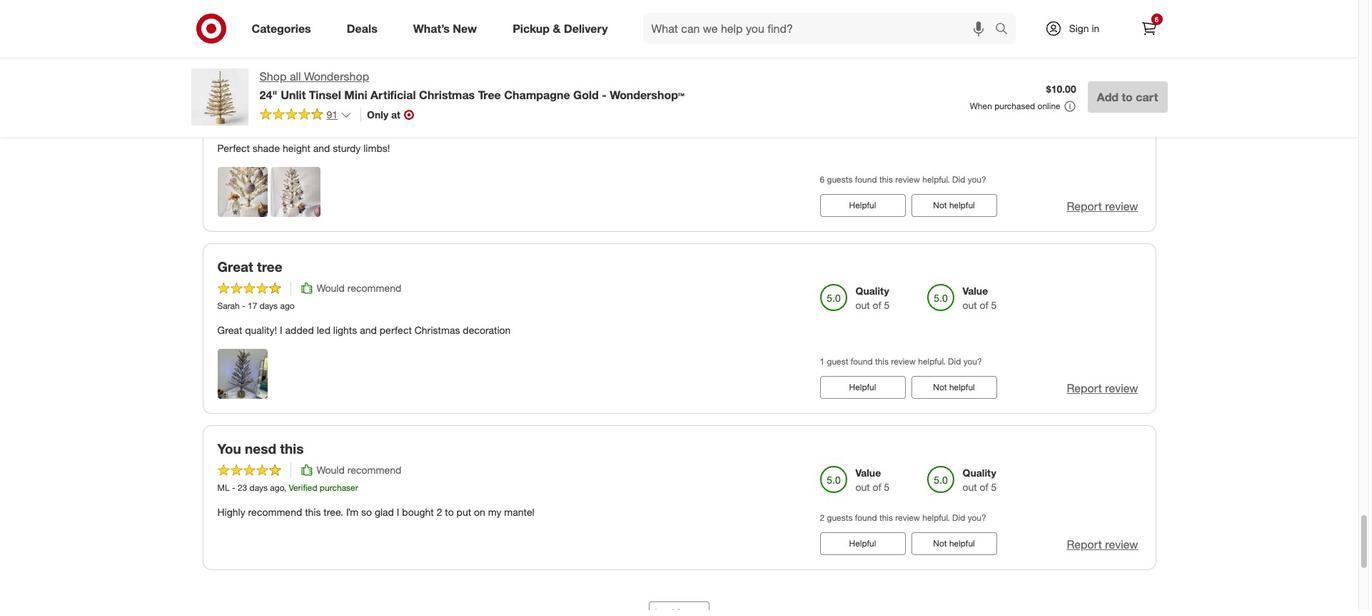 Task type: locate. For each thing, give the bounding box(es) containing it.
2 vertical spatial helpful button
[[820, 533, 906, 555]]

1 vertical spatial to
[[445, 506, 454, 518]]

helpful button down 6 guests found this review helpful. did you?
[[820, 194, 906, 217]]

guest review image 1 of 1, zoom in image
[[217, 349, 267, 399]]

1 vertical spatial i
[[397, 506, 399, 518]]

3 would from the top
[[317, 464, 345, 476]]

not helpful button for great tree
[[911, 376, 997, 399]]

helpful button
[[820, 194, 906, 217], [820, 376, 906, 399], [820, 533, 906, 555]]

would down wondershop
[[317, 100, 345, 112]]

2 helpful button from the top
[[820, 376, 906, 399]]

quality
[[856, 285, 889, 297], [963, 467, 996, 479]]

days right 14
[[275, 119, 293, 129]]

- left 14
[[257, 119, 261, 129]]

not helpful for perfect fit
[[933, 200, 975, 211]]

would up 'tree.'
[[317, 464, 345, 476]]

not helpful down 1 guest found this review helpful. did you? on the bottom right of page
[[933, 382, 975, 393]]

great tree
[[217, 259, 282, 275]]

would for you nesd this
[[317, 464, 345, 476]]

not for you nesd this
[[933, 538, 947, 549]]

0 vertical spatial great
[[217, 259, 253, 275]]

days right 23
[[250, 482, 268, 493]]

1 vertical spatial did
[[948, 356, 961, 367]]

i left added
[[280, 324, 282, 336]]

1 vertical spatial quality out of 5
[[963, 467, 997, 493]]

not down 1 guest found this review helpful. did you? on the bottom right of page
[[933, 382, 947, 393]]

- for sarah - 17 days ago
[[242, 301, 245, 311]]

perfect
[[217, 77, 265, 93], [217, 142, 250, 154]]

not helpful for you nesd this
[[933, 538, 975, 549]]

1 guest found this review helpful. did you?
[[820, 356, 982, 367]]

2
[[437, 506, 442, 518], [820, 512, 825, 523]]

days for nesd
[[250, 482, 268, 493]]

ago up added
[[280, 301, 295, 311]]

2 report from the top
[[1067, 199, 1102, 214]]

not helpful down 6 guests found this review helpful. did you?
[[933, 200, 975, 211]]

3 helpful from the top
[[849, 538, 876, 549]]

0 vertical spatial ago
[[296, 119, 309, 129]]

0 horizontal spatial to
[[445, 506, 454, 518]]

perfect down gem2395
[[217, 142, 250, 154]]

out
[[856, 299, 870, 311], [963, 299, 977, 311], [856, 481, 870, 493], [963, 481, 977, 493]]

helpful down '2 guests found this review helpful. did you?'
[[849, 538, 876, 549]]

0 vertical spatial days
[[275, 119, 293, 129]]

,
[[309, 119, 312, 129], [284, 482, 286, 493]]

2 vertical spatial ago
[[270, 482, 284, 493]]

not for great tree
[[933, 382, 947, 393]]

6
[[1155, 15, 1159, 24], [820, 174, 825, 185]]

0 horizontal spatial i
[[280, 324, 282, 336]]

tinsel
[[309, 88, 341, 102]]

2 perfect from the top
[[217, 142, 250, 154]]

and right lights
[[360, 324, 377, 336]]

- inside shop all wondershop 24" unlit tinsel mini artificial christmas tree champagne gold - wondershop™
[[602, 88, 607, 102]]

1 helpful from the top
[[849, 200, 876, 211]]

2 vertical spatial would
[[317, 464, 345, 476]]

4 report review from the top
[[1067, 537, 1138, 552]]

christmas inside shop all wondershop 24" unlit tinsel mini artificial christmas tree champagne gold - wondershop™
[[419, 88, 475, 102]]

christmas for tree
[[419, 88, 475, 102]]

i right glad
[[397, 506, 399, 518]]

1 vertical spatial purchaser
[[320, 482, 358, 493]]

0 horizontal spatial value out of 5
[[856, 467, 890, 493]]

verified
[[314, 119, 343, 129], [289, 482, 317, 493]]

0 vertical spatial quality out of 5
[[856, 285, 890, 311]]

0 vertical spatial quality
[[856, 285, 889, 297]]

3 not helpful from the top
[[933, 382, 975, 393]]

and right the height
[[313, 142, 330, 154]]

tree.
[[324, 506, 343, 518]]

did
[[952, 174, 965, 185], [948, 356, 961, 367], [952, 512, 965, 523]]

1 would from the top
[[317, 100, 345, 112]]

add to cart button
[[1088, 81, 1168, 113]]

2 not from the top
[[933, 200, 947, 211]]

you? for perfect fit
[[968, 174, 986, 185]]

verified for you nesd this
[[289, 482, 317, 493]]

wondershop™
[[610, 88, 685, 102]]

guest review image 1 of 2, zoom in image
[[217, 167, 267, 217]]

2 vertical spatial would recommend
[[317, 464, 401, 476]]

shop
[[259, 69, 287, 84]]

0 vertical spatial guests
[[827, 174, 853, 185]]

sign in link
[[1033, 13, 1122, 44]]

helpful button down '2 guests found this review helpful. did you?'
[[820, 533, 906, 555]]

1 guests from the top
[[827, 174, 853, 185]]

when
[[970, 101, 992, 111]]

0 horizontal spatial ,
[[284, 482, 286, 493]]

categories link
[[240, 13, 329, 44]]

helpful button for perfect fit
[[820, 194, 906, 217]]

4 not helpful from the top
[[933, 538, 975, 549]]

1 would recommend from the top
[[317, 100, 401, 112]]

height
[[283, 142, 310, 154]]

helpful down '2 guests found this review helpful. did you?'
[[949, 538, 975, 549]]

guests for you nesd this
[[827, 512, 853, 523]]

i'm
[[346, 506, 358, 518]]

1 vertical spatial would recommend
[[317, 282, 401, 294]]

2 helpful from the top
[[849, 382, 876, 393]]

would recommend for great tree
[[317, 282, 401, 294]]

0 vertical spatial ,
[[309, 119, 312, 129]]

report review button for great tree
[[1067, 381, 1138, 397]]

- right "gold"
[[602, 88, 607, 102]]

ago
[[296, 119, 309, 129], [280, 301, 295, 311], [270, 482, 284, 493]]

0 vertical spatial did
[[952, 174, 965, 185]]

gem2395 - 14 days ago , verified purchaser
[[217, 119, 384, 129]]

helpful
[[949, 18, 975, 29], [949, 200, 975, 211], [949, 382, 975, 393], [949, 538, 975, 549]]

christmas left tree
[[419, 88, 475, 102]]

search
[[988, 23, 1023, 37]]

to inside add to cart 'button'
[[1122, 90, 1133, 104]]

guest
[[827, 356, 848, 367]]

6 inside "link"
[[1155, 15, 1159, 24]]

helpful button for great tree
[[820, 376, 906, 399]]

highly
[[217, 506, 245, 518]]

purchaser
[[345, 119, 384, 129], [320, 482, 358, 493]]

1 great from the top
[[217, 259, 253, 275]]

great quality! i added led lights and perfect christmas decoration
[[217, 324, 511, 336]]

2 report review button from the top
[[1067, 199, 1138, 215]]

did for perfect fit
[[952, 174, 965, 185]]

4 not from the top
[[933, 538, 947, 549]]

1 horizontal spatial 2
[[820, 512, 825, 523]]

3 report review from the top
[[1067, 381, 1138, 396]]

2 vertical spatial found
[[855, 512, 877, 523]]

2 vertical spatial value
[[856, 467, 881, 479]]

1 vertical spatial and
[[360, 324, 377, 336]]

0 vertical spatial 6
[[1155, 15, 1159, 24]]

to right the add
[[1122, 90, 1133, 104]]

3 not from the top
[[933, 382, 947, 393]]

0 vertical spatial helpful.
[[923, 174, 950, 185]]

91 link
[[259, 108, 352, 124]]

report
[[1067, 17, 1102, 32], [1067, 199, 1102, 214], [1067, 381, 1102, 396], [1067, 537, 1102, 552]]

guest review image 2 of 2, zoom in image
[[270, 167, 320, 217]]

shop all wondershop 24" unlit tinsel mini artificial christmas tree champagne gold - wondershop™
[[259, 69, 685, 102]]

helpful down 1 guest found this review helpful. did you? on the bottom right of page
[[849, 382, 876, 393]]

1 vertical spatial 6
[[820, 174, 825, 185]]

- for gem2395 - 14 days ago , verified purchaser
[[257, 119, 261, 129]]

lights
[[333, 324, 357, 336]]

, left 91
[[309, 119, 312, 129]]

1 vertical spatial ,
[[284, 482, 286, 493]]

days
[[275, 119, 293, 129], [260, 301, 278, 311], [250, 482, 268, 493]]

would
[[317, 100, 345, 112], [317, 282, 345, 294], [317, 464, 345, 476]]

3 not helpful button from the top
[[911, 376, 997, 399]]

perfect left fit
[[217, 77, 265, 93]]

report review for great tree
[[1067, 381, 1138, 396]]

ago up perfect shade height and sturdy limbs!
[[296, 119, 309, 129]]

, right 23
[[284, 482, 286, 493]]

3 helpful button from the top
[[820, 533, 906, 555]]

this
[[879, 174, 893, 185], [875, 356, 889, 367], [280, 441, 304, 457], [305, 506, 321, 518], [879, 512, 893, 523]]

helpful for you nesd this
[[949, 538, 975, 549]]

4 report review button from the top
[[1067, 537, 1138, 553]]

not down '2 guests found this review helpful. did you?'
[[933, 538, 947, 549]]

bought
[[402, 506, 434, 518]]

added
[[285, 324, 314, 336]]

so
[[361, 506, 372, 518]]

0 vertical spatial helpful
[[849, 200, 876, 211]]

2 vertical spatial did
[[952, 512, 965, 523]]

great left tree
[[217, 259, 253, 275]]

not helpful button for perfect fit
[[911, 194, 997, 217]]

and
[[313, 142, 330, 154], [360, 324, 377, 336]]

6 link
[[1133, 13, 1165, 44]]

0 horizontal spatial 6
[[820, 174, 825, 185]]

- left 23
[[232, 482, 235, 493]]

great for great quality! i added led lights and perfect christmas decoration
[[217, 324, 242, 336]]

2 not helpful button from the top
[[911, 194, 997, 217]]

1 horizontal spatial to
[[1122, 90, 1133, 104]]

5
[[884, 299, 890, 311], [991, 299, 997, 311], [884, 481, 890, 493], [991, 481, 997, 493]]

0 vertical spatial i
[[280, 324, 282, 336]]

0 vertical spatial christmas
[[419, 88, 475, 102]]

sarah
[[217, 301, 240, 311]]

3 would recommend from the top
[[317, 464, 401, 476]]

helpful button down "guest"
[[820, 376, 906, 399]]

1 vertical spatial helpful.
[[918, 356, 946, 367]]

0 horizontal spatial and
[[313, 142, 330, 154]]

23
[[238, 482, 247, 493]]

did for you nesd this
[[952, 512, 965, 523]]

2 helpful from the top
[[949, 200, 975, 211]]

to
[[1122, 90, 1133, 104], [445, 506, 454, 518]]

0 vertical spatial would recommend
[[317, 100, 401, 112]]

0 vertical spatial found
[[855, 174, 877, 185]]

1 vertical spatial quality
[[963, 467, 996, 479]]

would recommend
[[317, 100, 401, 112], [317, 282, 401, 294], [317, 464, 401, 476]]

perfect for perfect fit
[[217, 77, 265, 93]]

1 vertical spatial christmas
[[415, 324, 460, 336]]

helpful down 1 guest found this review helpful. did you? on the bottom right of page
[[949, 382, 975, 393]]

3 report review button from the top
[[1067, 381, 1138, 397]]

1 horizontal spatial quality out of 5
[[963, 467, 997, 493]]

recommend for perfect fit
[[347, 100, 401, 112]]

add to cart
[[1097, 90, 1158, 104]]

report review button
[[1067, 17, 1138, 33], [1067, 199, 1138, 215], [1067, 381, 1138, 397], [1067, 537, 1138, 553]]

1 vertical spatial would
[[317, 282, 345, 294]]

1 vertical spatial you?
[[963, 356, 982, 367]]

- left 17
[[242, 301, 245, 311]]

helpful down 6 guests found this review helpful. did you?
[[849, 200, 876, 211]]

0 vertical spatial purchaser
[[345, 119, 384, 129]]

verified down tinsel
[[314, 119, 343, 129]]

3 report from the top
[[1067, 381, 1102, 396]]

not left search
[[933, 18, 947, 29]]

2 vertical spatial you?
[[968, 512, 986, 523]]

- for ml - 23 days ago , verified purchaser
[[232, 482, 235, 493]]

you?
[[968, 174, 986, 185], [963, 356, 982, 367], [968, 512, 986, 523]]

What can we help you find? suggestions appear below search field
[[643, 13, 998, 44]]

2 would from the top
[[317, 282, 345, 294]]

would recommend for perfect fit
[[317, 100, 401, 112]]

recommend for great tree
[[347, 282, 401, 294]]

helpful left search
[[949, 18, 975, 29]]

found for perfect fit
[[855, 174, 877, 185]]

1 vertical spatial helpful button
[[820, 376, 906, 399]]

0 vertical spatial verified
[[314, 119, 343, 129]]

not down 6 guests found this review helpful. did you?
[[933, 200, 947, 211]]

recommend
[[347, 100, 401, 112], [347, 282, 401, 294], [347, 464, 401, 476], [248, 506, 302, 518]]

2 great from the top
[[217, 324, 242, 336]]

sarah - 17 days ago
[[217, 301, 295, 311]]

helpful for you nesd this
[[849, 538, 876, 549]]

report review for perfect fit
[[1067, 199, 1138, 214]]

verified down you nesd this
[[289, 482, 317, 493]]

1 perfect from the top
[[217, 77, 265, 93]]

search button
[[988, 13, 1023, 47]]

1 vertical spatial found
[[851, 356, 873, 367]]

1 horizontal spatial i
[[397, 506, 399, 518]]

1 helpful button from the top
[[820, 194, 906, 217]]

0 vertical spatial would
[[317, 100, 345, 112]]

guests
[[827, 174, 853, 185], [827, 512, 853, 523]]

sign in
[[1069, 22, 1100, 34]]

ago right 23
[[270, 482, 284, 493]]

1 vertical spatial great
[[217, 324, 242, 336]]

value out of 5
[[963, 285, 997, 311], [856, 467, 890, 493]]

christmas right perfect
[[415, 324, 460, 336]]

pickup & delivery link
[[501, 13, 626, 44]]

2 vertical spatial days
[[250, 482, 268, 493]]

0 vertical spatial to
[[1122, 90, 1133, 104]]

you? for great tree
[[963, 356, 982, 367]]

tree
[[257, 259, 282, 275]]

gold
[[573, 88, 599, 102]]

great
[[217, 259, 253, 275], [217, 324, 242, 336]]

image of 24" unlit tinsel mini artificial christmas tree champagne gold - wondershop™ image
[[191, 69, 248, 126]]

purchaser up 'tree.'
[[320, 482, 358, 493]]

report review button for you nesd this
[[1067, 537, 1138, 553]]

1 vertical spatial verified
[[289, 482, 317, 493]]

not helpful left search
[[933, 18, 975, 29]]

purchaser up limbs! in the left top of the page
[[345, 119, 384, 129]]

4 helpful from the top
[[949, 538, 975, 549]]

1 report review from the top
[[1067, 17, 1138, 32]]

1 horizontal spatial ,
[[309, 119, 312, 129]]

2 report review from the top
[[1067, 199, 1138, 214]]

to left put
[[445, 506, 454, 518]]

6 for 6 guests found this review helpful. did you?
[[820, 174, 825, 185]]

0 vertical spatial you?
[[968, 174, 986, 185]]

1 vertical spatial guests
[[827, 512, 853, 523]]

2 would recommend from the top
[[317, 282, 401, 294]]

days right 17
[[260, 301, 278, 311]]

report review button for perfect fit
[[1067, 199, 1138, 215]]

0 vertical spatial value out of 5
[[963, 285, 997, 311]]

helpful down 6 guests found this review helpful. did you?
[[949, 200, 975, 211]]

2 vertical spatial helpful.
[[923, 512, 950, 523]]

&
[[553, 21, 561, 35]]

would up led
[[317, 282, 345, 294]]

0 vertical spatial and
[[313, 142, 330, 154]]

2 vertical spatial helpful
[[849, 538, 876, 549]]

great down sarah
[[217, 324, 242, 336]]

1 vertical spatial perfect
[[217, 142, 250, 154]]

christmas
[[419, 88, 475, 102], [415, 324, 460, 336]]

0 vertical spatial perfect
[[217, 77, 265, 93]]

not helpful down '2 guests found this review helpful. did you?'
[[933, 538, 975, 549]]

2 not helpful from the top
[[933, 200, 975, 211]]

wondershop
[[304, 69, 369, 84]]

-
[[602, 88, 607, 102], [257, 119, 261, 129], [242, 301, 245, 311], [232, 482, 235, 493]]

1 vertical spatial helpful
[[849, 382, 876, 393]]

found
[[855, 174, 877, 185], [851, 356, 873, 367], [855, 512, 877, 523]]

0 horizontal spatial quality
[[856, 285, 889, 297]]

report review
[[1067, 17, 1138, 32], [1067, 199, 1138, 214], [1067, 381, 1138, 396], [1067, 537, 1138, 552]]

not
[[933, 18, 947, 29], [933, 200, 947, 211], [933, 382, 947, 393], [933, 538, 947, 549]]

0 vertical spatial helpful button
[[820, 194, 906, 217]]

4 not helpful button from the top
[[911, 533, 997, 555]]

4 report from the top
[[1067, 537, 1102, 552]]

2 guests from the top
[[827, 512, 853, 523]]

3 helpful from the top
[[949, 382, 975, 393]]

helpful.
[[923, 174, 950, 185], [918, 356, 946, 367], [923, 512, 950, 523]]

1 horizontal spatial 6
[[1155, 15, 1159, 24]]



Task type: vqa. For each thing, say whether or not it's contained in the screenshot.
2nd Top from the right
no



Task type: describe. For each thing, give the bounding box(es) containing it.
1 not from the top
[[933, 18, 947, 29]]

verified for perfect fit
[[314, 119, 343, 129]]

ml
[[217, 482, 230, 493]]

you nesd this
[[217, 441, 304, 457]]

quality!
[[245, 324, 277, 336]]

not helpful for great tree
[[933, 382, 975, 393]]

highly recommend this tree. i'm so glad i bought 2 to put on my mantel
[[217, 506, 534, 518]]

1 report from the top
[[1067, 17, 1102, 32]]

6 for 6
[[1155, 15, 1159, 24]]

91
[[327, 108, 338, 121]]

1 vertical spatial value
[[963, 285, 988, 297]]

sign
[[1069, 22, 1089, 34]]

categories
[[252, 21, 311, 35]]

0 horizontal spatial quality out of 5
[[856, 285, 890, 311]]

not helpful button for you nesd this
[[911, 533, 997, 555]]

gem2395
[[217, 119, 255, 129]]

report for perfect fit
[[1067, 199, 1102, 214]]

0 vertical spatial value
[[963, 103, 988, 115]]

perfect fit
[[217, 77, 281, 93]]

this for perfect fit
[[879, 174, 893, 185]]

1 not helpful from the top
[[933, 18, 975, 29]]

delivery
[[564, 21, 608, 35]]

1 vertical spatial value out of 5
[[856, 467, 890, 493]]

report for great tree
[[1067, 381, 1102, 396]]

14
[[263, 119, 273, 129]]

limbs!
[[364, 142, 390, 154]]

christmas for decoration
[[415, 324, 460, 336]]

you
[[217, 441, 241, 457]]

what's new
[[413, 21, 477, 35]]

1 vertical spatial ago
[[280, 301, 295, 311]]

glad
[[375, 506, 394, 518]]

when purchased online
[[970, 101, 1061, 111]]

report for you nesd this
[[1067, 537, 1102, 552]]

would for perfect fit
[[317, 100, 345, 112]]

only
[[367, 108, 388, 121]]

ago for nesd
[[270, 482, 284, 493]]

helpful for perfect fit
[[849, 200, 876, 211]]

24"
[[259, 88, 277, 102]]

$10.00
[[1046, 83, 1076, 95]]

purchaser for you nesd this
[[320, 482, 358, 493]]

mini
[[344, 88, 367, 102]]

did for great tree
[[948, 356, 961, 367]]

mantel
[[504, 506, 534, 518]]

new
[[453, 21, 477, 35]]

on
[[474, 506, 485, 518]]

recommend for you nesd this
[[347, 464, 401, 476]]

found for you nesd this
[[855, 512, 877, 523]]

tree
[[478, 88, 501, 102]]

found for great tree
[[851, 356, 873, 367]]

helpful button for you nesd this
[[820, 533, 906, 555]]

helpful. for great tree
[[918, 356, 946, 367]]

only at
[[367, 108, 400, 121]]

days for fit
[[275, 119, 293, 129]]

6 guests found this review helpful. did you?
[[820, 174, 986, 185]]

1 vertical spatial days
[[260, 301, 278, 311]]

1
[[820, 356, 825, 367]]

helpful for great tree
[[849, 382, 876, 393]]

ml - 23 days ago , verified purchaser
[[217, 482, 358, 493]]

great for great tree
[[217, 259, 253, 275]]

would recommend for you nesd this
[[317, 464, 401, 476]]

artificial
[[370, 88, 416, 102]]

perfect for perfect shade height and sturdy limbs!
[[217, 142, 250, 154]]

helpful for great tree
[[949, 382, 975, 393]]

sturdy
[[333, 142, 361, 154]]

this for you nesd this
[[879, 512, 893, 523]]

shade
[[253, 142, 280, 154]]

fit
[[268, 77, 281, 93]]

helpful for perfect fit
[[949, 200, 975, 211]]

, for nesd
[[284, 482, 286, 493]]

deals
[[347, 21, 377, 35]]

purchased
[[995, 101, 1035, 111]]

purchaser for perfect fit
[[345, 119, 384, 129]]

add
[[1097, 90, 1119, 104]]

perfect
[[380, 324, 412, 336]]

put
[[457, 506, 471, 518]]

1 helpful from the top
[[949, 18, 975, 29]]

you? for you nesd this
[[968, 512, 986, 523]]

not for perfect fit
[[933, 200, 947, 211]]

2 guests found this review helpful. did you?
[[820, 512, 986, 523]]

report review for you nesd this
[[1067, 537, 1138, 552]]

my
[[488, 506, 501, 518]]

1 horizontal spatial and
[[360, 324, 377, 336]]

what's
[[413, 21, 450, 35]]

pickup
[[513, 21, 550, 35]]

, for fit
[[309, 119, 312, 129]]

1 horizontal spatial value out of 5
[[963, 285, 997, 311]]

unlit
[[281, 88, 306, 102]]

would for great tree
[[317, 282, 345, 294]]

guests for perfect fit
[[827, 174, 853, 185]]

online
[[1038, 101, 1061, 111]]

1 report review button from the top
[[1067, 17, 1138, 33]]

decoration
[[463, 324, 511, 336]]

deals link
[[335, 13, 395, 44]]

at
[[391, 108, 400, 121]]

17
[[248, 301, 257, 311]]

helpful. for you nesd this
[[923, 512, 950, 523]]

all
[[290, 69, 301, 84]]

helpful. for perfect fit
[[923, 174, 950, 185]]

pickup & delivery
[[513, 21, 608, 35]]

champagne
[[504, 88, 570, 102]]

cart
[[1136, 90, 1158, 104]]

what's new link
[[401, 13, 495, 44]]

0 horizontal spatial 2
[[437, 506, 442, 518]]

this for great tree
[[875, 356, 889, 367]]

perfect shade height and sturdy limbs!
[[217, 142, 390, 154]]

in
[[1092, 22, 1100, 34]]

led
[[317, 324, 330, 336]]

ago for fit
[[296, 119, 309, 129]]

1 not helpful button from the top
[[911, 12, 997, 35]]

1 horizontal spatial quality
[[963, 467, 996, 479]]

nesd
[[245, 441, 276, 457]]



